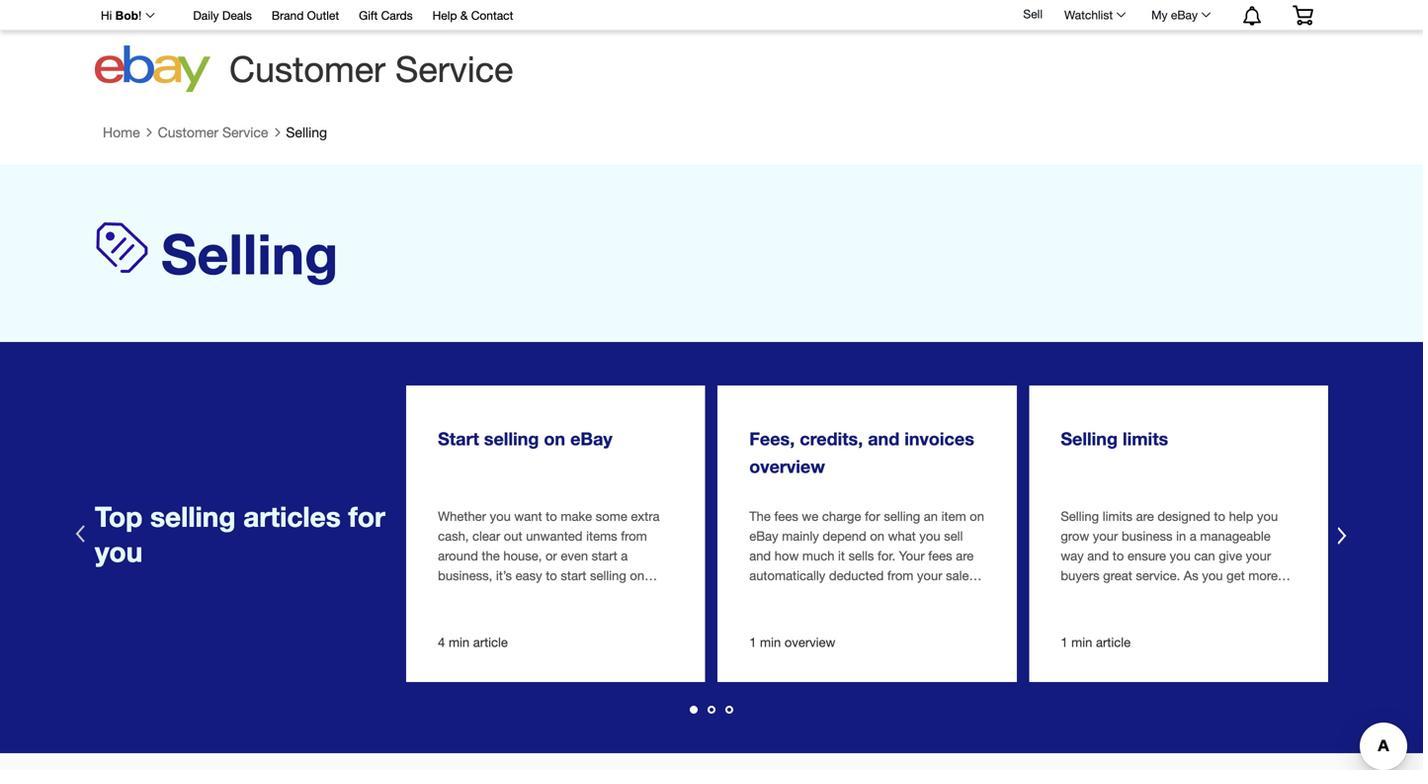Task type: describe. For each thing, give the bounding box(es) containing it.
service.
[[1136, 568, 1180, 583]]

hi
[[101, 9, 112, 22]]

can inside "the fees we charge for selling an item on ebay mainly depend on what you sell and how much it sells for. your fees are automatically deducted from your sales proceeds and you can view the details of your fees in payments in seller hub."
[[857, 588, 878, 603]]

start selling on ebay
[[438, 428, 613, 449]]

brand outlet
[[272, 8, 339, 22]]

1 horizontal spatial start
[[592, 548, 617, 563]]

depend
[[823, 528, 867, 543]]

1 min overview
[[749, 635, 836, 650]]

2 vertical spatial fees
[[778, 607, 802, 623]]

meeting
[[1134, 588, 1180, 603]]

home
[[103, 124, 140, 140]]

you inside top selling articles for you
[[95, 535, 143, 568]]

my ebay
[[1152, 8, 1198, 22]]

min for on
[[449, 635, 470, 650]]

deals
[[222, 8, 252, 22]]

outlet
[[307, 8, 339, 22]]

and inside the "fees, credits, and invoices overview"
[[868, 428, 900, 449]]

&
[[460, 8, 468, 22]]

sells
[[849, 548, 874, 563]]

in inside selling limits are designed to help you grow your business in a manageable way and to ensure you can give your buyers great service. as you get more comfortable meeting buyer demand, we'll increase your limit.
[[1176, 528, 1186, 543]]

1 vertical spatial ebay
[[570, 428, 613, 449]]

articles
[[243, 500, 341, 533]]

the inside "the fees we charge for selling an item on ebay mainly depend on what you sell and how much it sells for. your fees are automatically deducted from your sales proceeds and you can view the details of your fees in payments in seller hub."
[[911, 588, 929, 603]]

1 horizontal spatial in
[[880, 607, 890, 623]]

1 for selling limits
[[1061, 635, 1068, 650]]

the
[[749, 508, 771, 524]]

or
[[546, 548, 557, 563]]

are inside "the fees we charge for selling an item on ebay mainly depend on what you sell and how much it sells for. your fees are automatically deducted from your sales proceeds and you can view the details of your fees in payments in seller hub."
[[956, 548, 974, 563]]

limit.
[[1171, 607, 1198, 623]]

sales
[[946, 568, 976, 583]]

your up more
[[1246, 548, 1271, 563]]

to up great
[[1113, 548, 1124, 563]]

help
[[433, 8, 457, 22]]

buyers
[[1061, 568, 1100, 583]]

your right grow
[[1093, 528, 1118, 543]]

it
[[838, 548, 845, 563]]

to down or
[[546, 568, 557, 583]]

mainly
[[782, 528, 819, 543]]

3 min from the left
[[1072, 635, 1093, 650]]

selling limits are designed to help you grow your business in a manageable way and to ensure you can give your buyers great service. as you get more comfortable meeting buyer demand, we'll increase your limit.
[[1061, 508, 1278, 623]]

even
[[561, 548, 588, 563]]

your down your
[[917, 568, 943, 583]]

invoices
[[905, 428, 975, 449]]

of
[[973, 588, 985, 603]]

my
[[1152, 8, 1168, 22]]

selling link
[[286, 124, 327, 141]]

customer service link
[[158, 124, 268, 141]]

1 min article
[[1061, 635, 1131, 650]]

start
[[438, 428, 479, 449]]

automatically
[[749, 568, 826, 583]]

cards
[[381, 8, 413, 22]]

are inside selling limits are designed to help you grow your business in a manageable way and to ensure you can give your buyers great service. as you get more comfortable meeting buyer demand, we'll increase your limit.
[[1136, 508, 1154, 524]]

gift cards
[[359, 8, 413, 22]]

1 vertical spatial overview
[[785, 635, 836, 650]]

selling inside top selling articles for you
[[150, 500, 236, 533]]

account navigation
[[90, 0, 1329, 31]]

sell
[[944, 528, 963, 543]]

charge
[[822, 508, 861, 524]]

selling for selling limits are designed to help you grow your business in a manageable way and to ensure you can give your buyers great service. as you get more comfortable meeting buyer demand, we'll increase your limit.
[[1061, 508, 1099, 524]]

on up for.
[[870, 528, 885, 543]]

watchlist
[[1065, 8, 1113, 22]]

unwanted
[[526, 528, 583, 543]]

for.
[[878, 548, 896, 563]]

credits,
[[800, 428, 863, 449]]

we'll
[[1061, 607, 1087, 623]]

item
[[942, 508, 966, 524]]

payments
[[819, 607, 877, 623]]

increase
[[1090, 607, 1139, 623]]

a inside selling limits are designed to help you grow your business in a manageable way and to ensure you can give your buyers great service. as you get more comfortable meeting buyer demand, we'll increase your limit.
[[1190, 528, 1197, 543]]

home link
[[103, 124, 140, 141]]

customer inside selling main content
[[158, 124, 219, 140]]

seller
[[894, 607, 926, 623]]

what
[[888, 528, 916, 543]]

give
[[1219, 548, 1243, 563]]

for inside "the fees we charge for selling an item on ebay mainly depend on what you sell and how much it sells for. your fees are automatically deducted from your sales proceeds and you can view the details of your fees in payments in seller hub."
[[865, 508, 880, 524]]

4 min article
[[438, 635, 508, 650]]

around
[[438, 548, 478, 563]]

service inside selling main content
[[222, 124, 268, 140]]

whether you want to make some extra cash, clear out unwanted items from around the house, or even start a business, it's easy to start selling on ebay.
[[438, 508, 660, 603]]

your shopping cart image
[[1292, 5, 1315, 25]]

grow
[[1061, 528, 1090, 543]]

0 vertical spatial fees
[[774, 508, 799, 524]]

business
[[1122, 528, 1173, 543]]

from inside whether you want to make some extra cash, clear out unwanted items from around the house, or even start a business, it's easy to start selling on ebay.
[[621, 528, 647, 543]]

a inside whether you want to make some extra cash, clear out unwanted items from around the house, or even start a business, it's easy to start selling on ebay.
[[621, 548, 628, 563]]

1 vertical spatial fees
[[928, 548, 953, 563]]

fees, credits, and invoices overview
[[749, 428, 975, 477]]

ensure
[[1128, 548, 1166, 563]]

on inside whether you want to make some extra cash, clear out unwanted items from around the house, or even start a business, it's easy to start selling on ebay.
[[630, 568, 645, 583]]

sell link
[[1015, 7, 1052, 21]]

cash,
[[438, 528, 469, 543]]

to left the help
[[1214, 508, 1226, 524]]

on up make
[[544, 428, 566, 449]]

your
[[899, 548, 925, 563]]

bob
[[115, 9, 138, 22]]

the fees we charge for selling an item on ebay mainly depend on what you sell and how much it sells for. your fees are automatically deducted from your sales proceeds and you can view the details of your fees in payments in seller hub.
[[749, 508, 985, 623]]

your down the 'meeting'
[[1142, 607, 1167, 623]]

you up as
[[1170, 548, 1191, 563]]

items
[[586, 528, 617, 543]]

min for and
[[760, 635, 781, 650]]

manageable
[[1200, 528, 1271, 543]]



Task type: vqa. For each thing, say whether or not it's contained in the screenshot.
right THE ARE
yes



Task type: locate. For each thing, give the bounding box(es) containing it.
customer service
[[229, 48, 513, 89], [158, 124, 268, 140]]

start
[[592, 548, 617, 563], [561, 568, 587, 583]]

way
[[1061, 548, 1084, 563]]

selling
[[484, 428, 539, 449], [150, 500, 236, 533], [884, 508, 920, 524], [590, 568, 627, 583]]

1 vertical spatial start
[[561, 568, 587, 583]]

selling inside selling limits are designed to help you grow your business in a manageable way and to ensure you can give your buyers great service. as you get more comfortable meeting buyer demand, we'll increase your limit.
[[1061, 508, 1099, 524]]

1 down proceeds
[[749, 635, 757, 650]]

customer service banner
[[90, 0, 1329, 99]]

daily
[[193, 8, 219, 22]]

ebay inside "the fees we charge for selling an item on ebay mainly depend on what you sell and how much it sells for. your fees are automatically deducted from your sales proceeds and you can view the details of your fees in payments in seller hub."
[[749, 528, 779, 543]]

1 horizontal spatial service
[[395, 48, 513, 89]]

ebay.
[[438, 588, 470, 603]]

1 vertical spatial are
[[956, 548, 974, 563]]

1 horizontal spatial can
[[1195, 548, 1215, 563]]

fees down proceeds
[[778, 607, 802, 623]]

the inside whether you want to make some extra cash, clear out unwanted items from around the house, or even start a business, it's easy to start selling on ebay.
[[482, 548, 500, 563]]

customer inside banner
[[229, 48, 386, 89]]

service
[[395, 48, 513, 89], [222, 124, 268, 140]]

article for limits
[[1096, 635, 1131, 650]]

article for selling
[[473, 635, 508, 650]]

0 horizontal spatial can
[[857, 588, 878, 603]]

whether
[[438, 508, 486, 524]]

1 down we'll
[[1061, 635, 1068, 650]]

ebay right my at the top of the page
[[1171, 8, 1198, 22]]

0 vertical spatial service
[[395, 48, 513, 89]]

brand
[[272, 8, 304, 22]]

2 1 from the left
[[1061, 635, 1068, 650]]

help & contact
[[433, 8, 513, 22]]

service inside banner
[[395, 48, 513, 89]]

min down we'll
[[1072, 635, 1093, 650]]

1 horizontal spatial for
[[865, 508, 880, 524]]

limits up business
[[1103, 508, 1133, 524]]

extra
[[631, 508, 660, 524]]

how
[[775, 548, 799, 563]]

0 vertical spatial are
[[1136, 508, 1154, 524]]

demand,
[[1219, 588, 1270, 603]]

brand outlet link
[[272, 5, 339, 27]]

customer service inside selling main content
[[158, 124, 268, 140]]

0 horizontal spatial ebay
[[570, 428, 613, 449]]

selling for selling limits
[[1061, 428, 1118, 449]]

are up business
[[1136, 508, 1154, 524]]

daily deals link
[[193, 5, 252, 27]]

0 horizontal spatial min
[[449, 635, 470, 650]]

and right way
[[1088, 548, 1109, 563]]

fees down 'sell'
[[928, 548, 953, 563]]

you right the help
[[1257, 508, 1278, 524]]

0 vertical spatial limits
[[1123, 428, 1169, 449]]

designed
[[1158, 508, 1211, 524]]

are
[[1136, 508, 1154, 524], [956, 548, 974, 563]]

start down even
[[561, 568, 587, 583]]

you up payments
[[832, 588, 853, 603]]

you inside whether you want to make some extra cash, clear out unwanted items from around the house, or even start a business, it's easy to start selling on ebay.
[[490, 508, 511, 524]]

0 horizontal spatial service
[[222, 124, 268, 140]]

limits
[[1123, 428, 1169, 449], [1103, 508, 1133, 524]]

selling up what
[[884, 508, 920, 524]]

easy
[[516, 568, 542, 583]]

details
[[932, 588, 970, 603]]

0 vertical spatial the
[[482, 548, 500, 563]]

1 vertical spatial from
[[888, 568, 914, 583]]

from inside "the fees we charge for selling an item on ebay mainly depend on what you sell and how much it sells for. your fees are automatically deducted from your sales proceeds and you can view the details of your fees in payments in seller hub."
[[888, 568, 914, 583]]

0 vertical spatial ebay
[[1171, 8, 1198, 22]]

4
[[438, 635, 445, 650]]

ebay up make
[[570, 428, 613, 449]]

gift cards link
[[359, 5, 413, 27]]

0 horizontal spatial from
[[621, 528, 647, 543]]

1 horizontal spatial article
[[1096, 635, 1131, 650]]

customer down brand outlet link
[[229, 48, 386, 89]]

you right as
[[1202, 568, 1223, 583]]

can inside selling limits are designed to help you grow your business in a manageable way and to ensure you can give your buyers great service. as you get more comfortable meeting buyer demand, we'll increase your limit.
[[1195, 548, 1215, 563]]

1 vertical spatial customer
[[158, 124, 219, 140]]

0 horizontal spatial the
[[482, 548, 500, 563]]

watchlist link
[[1054, 3, 1135, 27]]

proceeds
[[749, 588, 803, 603]]

1 horizontal spatial customer
[[229, 48, 386, 89]]

my ebay link
[[1141, 3, 1220, 27]]

0 horizontal spatial a
[[621, 548, 628, 563]]

start down items
[[592, 548, 617, 563]]

1 for fees, credits, and invoices overview
[[749, 635, 757, 650]]

for right articles
[[348, 500, 385, 533]]

business,
[[438, 568, 493, 583]]

ebay inside "account" navigation
[[1171, 8, 1198, 22]]

0 vertical spatial a
[[1190, 528, 1197, 543]]

for right charge
[[865, 508, 880, 524]]

0 vertical spatial customer
[[229, 48, 386, 89]]

2 article from the left
[[1096, 635, 1131, 650]]

get
[[1227, 568, 1245, 583]]

fees,
[[749, 428, 795, 449]]

the up the seller
[[911, 588, 929, 603]]

0 horizontal spatial in
[[806, 607, 816, 623]]

1 article from the left
[[473, 635, 508, 650]]

2 horizontal spatial in
[[1176, 528, 1186, 543]]

article right 4
[[473, 635, 508, 650]]

and
[[868, 428, 900, 449], [749, 548, 771, 563], [1088, 548, 1109, 563], [807, 588, 829, 603]]

your down proceeds
[[749, 607, 775, 623]]

!
[[138, 9, 142, 22]]

deducted
[[829, 568, 884, 583]]

selling limits
[[1061, 428, 1169, 449]]

in up 1 min overview at the right bottom of the page
[[806, 607, 816, 623]]

service left selling link
[[222, 124, 268, 140]]

a down some
[[621, 548, 628, 563]]

0 horizontal spatial for
[[348, 500, 385, 533]]

can up as
[[1195, 548, 1215, 563]]

fees left we
[[774, 508, 799, 524]]

0 horizontal spatial customer
[[158, 124, 219, 140]]

overview inside the "fees, credits, and invoices overview"
[[749, 456, 825, 477]]

customer service inside banner
[[229, 48, 513, 89]]

1 horizontal spatial min
[[760, 635, 781, 650]]

limits for selling limits are designed to help you grow your business in a manageable way and to ensure you can give your buyers great service. as you get more comfortable meeting buyer demand, we'll increase your limit.
[[1103, 508, 1133, 524]]

selling main content
[[0, 115, 1423, 770]]

1 horizontal spatial the
[[911, 588, 929, 603]]

to
[[546, 508, 557, 524], [1214, 508, 1226, 524], [1113, 548, 1124, 563], [546, 568, 557, 583]]

2 min from the left
[[760, 635, 781, 650]]

selling right top
[[150, 500, 236, 533]]

on right the item
[[970, 508, 985, 524]]

min down proceeds
[[760, 635, 781, 650]]

ebay down the
[[749, 528, 779, 543]]

clear
[[473, 528, 500, 543]]

0 horizontal spatial 1
[[749, 635, 757, 650]]

fees
[[774, 508, 799, 524], [928, 548, 953, 563], [778, 607, 802, 623]]

selling inside "the fees we charge for selling an item on ebay mainly depend on what you sell and how much it sells for. your fees are automatically deducted from your sales proceeds and you can view the details of your fees in payments in seller hub."
[[884, 508, 920, 524]]

can down deducted
[[857, 588, 878, 603]]

and inside selling limits are designed to help you grow your business in a manageable way and to ensure you can give your buyers great service. as you get more comfortable meeting buyer demand, we'll increase your limit.
[[1088, 548, 1109, 563]]

an
[[924, 508, 938, 524]]

1 vertical spatial a
[[621, 548, 628, 563]]

selling right "start"
[[484, 428, 539, 449]]

1 horizontal spatial 1
[[1061, 635, 1068, 650]]

and down automatically
[[807, 588, 829, 603]]

in down view on the right
[[880, 607, 890, 623]]

your
[[1093, 528, 1118, 543], [1246, 548, 1271, 563], [917, 568, 943, 583], [749, 607, 775, 623], [1142, 607, 1167, 623]]

for inside top selling articles for you
[[348, 500, 385, 533]]

1 vertical spatial can
[[857, 588, 878, 603]]

contact
[[471, 8, 513, 22]]

customer
[[229, 48, 386, 89], [158, 124, 219, 140]]

selling inside whether you want to make some extra cash, clear out unwanted items from around the house, or even start a business, it's easy to start selling on ebay.
[[590, 568, 627, 583]]

out
[[504, 528, 523, 543]]

you down an
[[920, 528, 941, 543]]

2 horizontal spatial min
[[1072, 635, 1093, 650]]

selling for selling link
[[286, 124, 327, 140]]

great
[[1103, 568, 1133, 583]]

0 vertical spatial overview
[[749, 456, 825, 477]]

in
[[1176, 528, 1186, 543], [806, 607, 816, 623], [880, 607, 890, 623]]

you down top
[[95, 535, 143, 568]]

customer service down gift
[[229, 48, 513, 89]]

on down "extra"
[[630, 568, 645, 583]]

daily deals
[[193, 8, 252, 22]]

we
[[802, 508, 819, 524]]

overview down payments
[[785, 635, 836, 650]]

1 min from the left
[[449, 635, 470, 650]]

customer service right 'home'
[[158, 124, 268, 140]]

1 horizontal spatial a
[[1190, 528, 1197, 543]]

overview down fees,
[[749, 456, 825, 477]]

and right credits,
[[868, 428, 900, 449]]

1 horizontal spatial from
[[888, 568, 914, 583]]

1 horizontal spatial ebay
[[749, 528, 779, 543]]

help
[[1229, 508, 1254, 524]]

1 vertical spatial the
[[911, 588, 929, 603]]

0 horizontal spatial article
[[473, 635, 508, 650]]

article
[[473, 635, 508, 650], [1096, 635, 1131, 650]]

on
[[544, 428, 566, 449], [970, 508, 985, 524], [870, 528, 885, 543], [630, 568, 645, 583]]

1 1 from the left
[[749, 635, 757, 650]]

from down "extra"
[[621, 528, 647, 543]]

top
[[95, 500, 143, 533]]

0 vertical spatial from
[[621, 528, 647, 543]]

limits inside selling limits are designed to help you grow your business in a manageable way and to ensure you can give your buyers great service. as you get more comfortable meeting buyer demand, we'll increase your limit.
[[1103, 508, 1133, 524]]

sell
[[1024, 7, 1043, 21]]

are up sales
[[956, 548, 974, 563]]

it's
[[496, 568, 512, 583]]

0 vertical spatial start
[[592, 548, 617, 563]]

0 horizontal spatial start
[[561, 568, 587, 583]]

help & contact link
[[433, 5, 513, 27]]

limits up the designed
[[1123, 428, 1169, 449]]

0 horizontal spatial are
[[956, 548, 974, 563]]

overview
[[749, 456, 825, 477], [785, 635, 836, 650]]

a
[[1190, 528, 1197, 543], [621, 548, 628, 563]]

selling down items
[[590, 568, 627, 583]]

you
[[490, 508, 511, 524], [1257, 508, 1278, 524], [920, 528, 941, 543], [95, 535, 143, 568], [1170, 548, 1191, 563], [1202, 568, 1223, 583], [832, 588, 853, 603]]

and left how at the right
[[749, 548, 771, 563]]

0 vertical spatial can
[[1195, 548, 1215, 563]]

some
[[596, 508, 627, 524]]

in down the designed
[[1176, 528, 1186, 543]]

hi bob !
[[101, 9, 142, 22]]

1
[[749, 635, 757, 650], [1061, 635, 1068, 650]]

top selling articles for you
[[95, 500, 385, 568]]

want
[[514, 508, 542, 524]]

1 horizontal spatial are
[[1136, 508, 1154, 524]]

service down help
[[395, 48, 513, 89]]

0 vertical spatial customer service
[[229, 48, 513, 89]]

the
[[482, 548, 500, 563], [911, 588, 929, 603]]

min right 4
[[449, 635, 470, 650]]

1 vertical spatial limits
[[1103, 508, 1133, 524]]

to up unwanted
[[546, 508, 557, 524]]

the down "clear"
[[482, 548, 500, 563]]

from
[[621, 528, 647, 543], [888, 568, 914, 583]]

more
[[1249, 568, 1278, 583]]

as
[[1184, 568, 1199, 583]]

ebay
[[1171, 8, 1198, 22], [570, 428, 613, 449], [749, 528, 779, 543]]

1 vertical spatial service
[[222, 124, 268, 140]]

customer right 'home'
[[158, 124, 219, 140]]

1 vertical spatial customer service
[[158, 124, 268, 140]]

article down increase
[[1096, 635, 1131, 650]]

2 horizontal spatial ebay
[[1171, 8, 1198, 22]]

min
[[449, 635, 470, 650], [760, 635, 781, 650], [1072, 635, 1093, 650]]

from up view on the right
[[888, 568, 914, 583]]

hub.
[[929, 607, 957, 623]]

limits for selling limits
[[1123, 428, 1169, 449]]

much
[[803, 548, 835, 563]]

a down the designed
[[1190, 528, 1197, 543]]

make
[[561, 508, 592, 524]]

gift
[[359, 8, 378, 22]]

2 vertical spatial ebay
[[749, 528, 779, 543]]

comfortable
[[1061, 588, 1130, 603]]

you up out
[[490, 508, 511, 524]]



